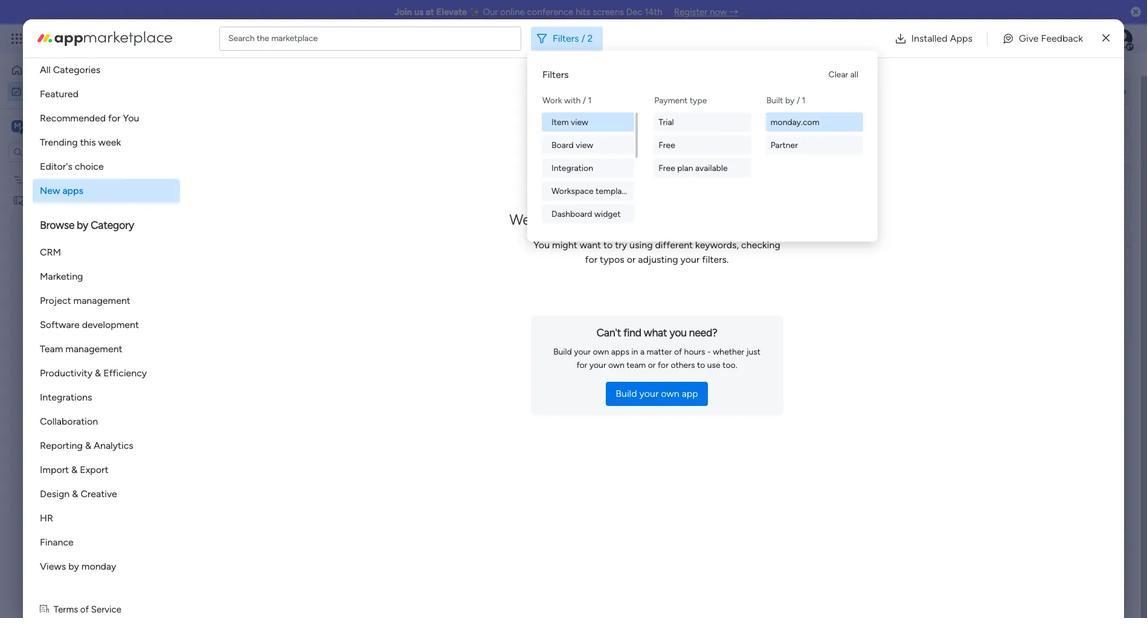 Task type: vqa. For each thing, say whether or not it's contained in the screenshot.
topmost 'not'
no



Task type: describe. For each thing, give the bounding box(es) containing it.
item view button
[[542, 112, 634, 132]]

choose
[[912, 86, 942, 97]]

design & creative
[[40, 488, 117, 500]]

give feedback link
[[993, 26, 1093, 50]]

1 vertical spatial monday
[[81, 561, 116, 572]]

my work
[[27, 85, 59, 96]]

my work button
[[7, 81, 130, 101]]

feedback
[[1041, 32, 1083, 44]]

by for built
[[786, 95, 795, 106]]

help image
[[1071, 33, 1083, 45]]

Filter dashboard by text search field
[[178, 97, 292, 116]]

by for browse
[[77, 219, 88, 232]]

terms of service
[[54, 604, 121, 615]]

in
[[632, 347, 638, 357]]

we didn't find any apps matching your search.
[[510, 211, 805, 228]]

apps marketplace image
[[37, 31, 172, 46]]

shareable board image
[[13, 194, 24, 206]]

dashboard widget button
[[542, 204, 634, 224]]

list box containing my board
[[0, 167, 154, 373]]

a
[[640, 347, 645, 357]]

work for my
[[40, 85, 59, 96]]

board
[[42, 174, 64, 185]]

my for my work
[[27, 85, 38, 96]]

trending
[[40, 137, 78, 148]]

category
[[91, 219, 134, 232]]

we
[[510, 211, 531, 228]]

join
[[394, 7, 412, 18]]

trial button
[[654, 112, 751, 132]]

new apps
[[40, 185, 83, 196]]

terms
[[54, 604, 78, 615]]

search.
[[759, 211, 805, 228]]

integration button
[[542, 158, 634, 178]]

with
[[564, 95, 581, 106]]

and
[[1022, 86, 1036, 97]]

integrations
[[40, 392, 92, 403]]

of inside build your own apps in a matter of hours - whether just for your own team or for others to use too.
[[674, 347, 682, 357]]

1 image
[[971, 25, 982, 38]]

crm
[[40, 247, 61, 258]]

workspace image
[[11, 119, 24, 133]]

home
[[28, 65, 51, 75]]

monday.com button
[[766, 112, 863, 132]]

project management
[[40, 295, 130, 306]]

dec
[[626, 7, 643, 18]]

reporting & analytics
[[40, 440, 133, 451]]

my board
[[28, 174, 64, 185]]

want
[[580, 239, 601, 251]]

new
[[40, 185, 60, 196]]

clear all button
[[824, 65, 863, 85]]

1 vertical spatial own
[[609, 360, 625, 370]]

main content containing choose the boards, columns and people you'd like to see
[[160, 29, 1146, 618]]

the for search
[[257, 33, 269, 43]]

& for creative
[[72, 488, 78, 500]]

work for monday
[[98, 31, 119, 45]]

search everything image
[[1045, 33, 1057, 45]]

0 vertical spatial management
[[122, 31, 188, 45]]

14th
[[645, 7, 663, 18]]

title
[[754, 176, 769, 186]]

1 for work with / 1
[[588, 95, 592, 106]]

1 vertical spatial apps
[[629, 211, 660, 228]]

your inside button
[[640, 388, 659, 399]]

finance
[[40, 537, 74, 548]]

clear all
[[829, 69, 859, 80]]

give feedback
[[1019, 32, 1083, 44]]

can't find what you need?
[[597, 326, 718, 339]]

what
[[644, 326, 667, 339]]

see plans button
[[195, 30, 253, 48]]

development
[[82, 319, 139, 331]]

to inside the you might want to try using different keywords, checking for typos or adjusting your filters.
[[604, 239, 613, 251]]

filters / 2 button
[[531, 26, 603, 50]]

first inside main content
[[589, 176, 605, 186]]

built
[[767, 95, 783, 106]]

for inside the you might want to try using different keywords, checking for typos or adjusting your filters.
[[585, 254, 598, 265]]

for up week
[[108, 112, 121, 124]]

search
[[228, 33, 255, 43]]

recommended
[[40, 112, 106, 124]]

your inside the you might want to try using different keywords, checking for typos or adjusting your filters.
[[681, 254, 700, 265]]

see
[[211, 33, 226, 44]]

management for project management
[[73, 295, 130, 306]]

just
[[747, 347, 761, 357]]

at
[[426, 7, 434, 18]]

view for item view
[[571, 117, 589, 127]]

invite members image
[[989, 33, 1001, 45]]

available
[[695, 163, 728, 173]]

too.
[[723, 360, 738, 370]]

installed apps
[[912, 32, 973, 44]]

payment type
[[655, 95, 707, 106]]

choose the boards, columns and people you'd like to see
[[912, 86, 1127, 97]]

to inside build your own apps in a matter of hours - whether just for your own team or for others to use too.
[[697, 360, 705, 370]]

you inside the you might want to try using different keywords, checking for typos or adjusting your filters.
[[534, 239, 550, 251]]

v2 info image
[[1113, 258, 1121, 271]]

own for build your own app
[[661, 388, 680, 399]]

Search in workspace field
[[25, 145, 101, 159]]

my for my board
[[28, 174, 40, 185]]

team management
[[40, 343, 122, 355]]

whether
[[713, 347, 745, 357]]

see plans
[[211, 33, 248, 44]]

apps image
[[1015, 33, 1027, 45]]

keywords,
[[696, 239, 739, 251]]

app
[[682, 388, 698, 399]]

views
[[40, 561, 66, 572]]

our
[[483, 7, 498, 18]]

1 vertical spatial first board
[[28, 195, 69, 205]]

/ for built by / 1
[[797, 95, 800, 106]]

columns
[[988, 86, 1020, 97]]

join us at elevate ✨ our online conference hits screens dec 14th
[[394, 7, 663, 18]]

own for build your own apps in a matter of hours - whether just for your own team or for others to use too.
[[593, 347, 609, 357]]

workspace template button
[[542, 181, 634, 201]]

try
[[615, 239, 627, 251]]

build your own app button
[[606, 382, 708, 406]]

workspace template
[[552, 186, 630, 196]]

integration
[[552, 163, 593, 173]]

all categories
[[40, 64, 100, 76]]

build your own apps in a matter of hours - whether just for your own team or for others to use too.
[[553, 347, 761, 370]]

terms of use image
[[40, 603, 49, 617]]

/ inside filters / 2 dropdown button
[[582, 32, 585, 44]]

apps inside build your own apps in a matter of hours - whether just for your own team or for others to use too.
[[611, 347, 630, 357]]

register now → link
[[674, 7, 739, 18]]

free button
[[654, 135, 751, 155]]

1 vertical spatial of
[[80, 604, 89, 615]]

main
[[28, 120, 49, 131]]

group for group title
[[730, 176, 752, 186]]

by for views
[[68, 561, 79, 572]]

filters / 2
[[553, 32, 593, 44]]

screens
[[593, 7, 624, 18]]

& for analytics
[[85, 440, 91, 451]]

1 horizontal spatial find
[[623, 326, 642, 339]]



Task type: locate. For each thing, give the bounding box(es) containing it.
choice
[[75, 161, 104, 172]]

project
[[40, 295, 71, 306]]

register now →
[[674, 7, 739, 18]]

group for group
[[749, 150, 773, 160]]

1 vertical spatial you
[[534, 239, 550, 251]]

type
[[690, 95, 707, 106]]

like
[[1089, 86, 1101, 97]]

0 horizontal spatial 1
[[588, 95, 592, 106]]

matter
[[647, 347, 672, 357]]

2
[[588, 32, 593, 44]]

0 horizontal spatial find
[[574, 211, 599, 228]]

notifications image
[[935, 33, 947, 45]]

monday up categories
[[54, 31, 95, 45]]

find
[[574, 211, 599, 228], [623, 326, 642, 339]]

trial
[[659, 117, 674, 127]]

& for export
[[71, 464, 78, 476]]

1 vertical spatial free
[[659, 163, 675, 173]]

or inside the you might want to try using different keywords, checking for typos or adjusting your filters.
[[627, 254, 636, 265]]

free down trial
[[659, 140, 675, 150]]

1 vertical spatial group
[[730, 176, 752, 186]]

0 vertical spatial to
[[1103, 86, 1112, 97]]

people
[[838, 150, 864, 160]]

0 horizontal spatial the
[[257, 33, 269, 43]]

first board link
[[587, 170, 698, 192]]

you'd
[[1066, 86, 1087, 97]]

0 vertical spatial the
[[257, 33, 269, 43]]

apps down 'board'
[[62, 185, 83, 196]]

free
[[659, 140, 675, 150], [659, 163, 675, 173]]

for down 'want'
[[585, 254, 598, 265]]

1 horizontal spatial work
[[98, 31, 119, 45]]

workspace selection element
[[11, 119, 101, 134]]

/ up monday.com
[[797, 95, 800, 106]]

own down can't
[[593, 347, 609, 357]]

0 horizontal spatial work
[[40, 85, 59, 96]]

list box
[[0, 167, 154, 373]]

online
[[501, 7, 525, 18]]

1 horizontal spatial of
[[674, 347, 682, 357]]

/ right with
[[583, 95, 586, 106]]

option
[[0, 169, 154, 171]]

typos
[[600, 254, 625, 265]]

find up 'want'
[[574, 211, 599, 228]]

2 vertical spatial by
[[68, 561, 79, 572]]

0 horizontal spatial first
[[28, 195, 45, 205]]

2 1 from the left
[[802, 95, 806, 106]]

partner button
[[766, 135, 863, 155]]

0 vertical spatial find
[[574, 211, 599, 228]]

0 vertical spatial first board
[[589, 176, 629, 186]]

productivity & efficiency
[[40, 367, 147, 379]]

filters up work
[[543, 69, 569, 80]]

terms of service link
[[54, 603, 121, 617]]

0 vertical spatial build
[[553, 347, 572, 357]]

1 horizontal spatial build
[[616, 388, 637, 399]]

1 right with
[[588, 95, 592, 106]]

item view
[[552, 117, 589, 127]]

installed
[[912, 32, 948, 44]]

you might want to try using different keywords, checking for typos or adjusting your filters.
[[534, 239, 781, 265]]

views by monday
[[40, 561, 116, 572]]

& up export
[[85, 440, 91, 451]]

dashboard widget
[[552, 209, 621, 219]]

build
[[553, 347, 572, 357], [616, 388, 637, 399]]

free plan available button
[[654, 158, 751, 178]]

2 free from the top
[[659, 163, 675, 173]]

didn't
[[534, 211, 570, 228]]

your
[[727, 211, 756, 228], [681, 254, 700, 265], [574, 347, 591, 357], [590, 360, 606, 370], [640, 388, 659, 399]]

you right the workspace
[[123, 112, 139, 124]]

1 vertical spatial management
[[73, 295, 130, 306]]

filters for filters / 2
[[553, 32, 579, 44]]

by right browse
[[77, 219, 88, 232]]

for left team
[[577, 360, 588, 370]]

the left the boards,
[[944, 86, 956, 97]]

home button
[[7, 60, 130, 80]]

no results image image
[[609, 97, 705, 192]]

first inside list box
[[28, 195, 45, 205]]

work down all
[[40, 85, 59, 96]]

for down matter
[[658, 360, 669, 370]]

0 vertical spatial first
[[589, 176, 605, 186]]

1 horizontal spatial you
[[534, 239, 550, 251]]

use
[[707, 360, 721, 370]]

collaboration
[[40, 416, 98, 427]]

1 up monday.com
[[802, 95, 806, 106]]

view right item
[[571, 117, 589, 127]]

1 vertical spatial by
[[77, 219, 88, 232]]

0 vertical spatial group
[[749, 150, 773, 160]]

analytics
[[94, 440, 133, 451]]

of right "terms"
[[80, 604, 89, 615]]

0 vertical spatial view
[[571, 117, 589, 127]]

might
[[552, 239, 577, 251]]

import
[[40, 464, 69, 476]]

1 vertical spatial work
[[40, 85, 59, 96]]

reporting
[[40, 440, 83, 451]]

1 vertical spatial to
[[604, 239, 613, 251]]

free inside 'button'
[[659, 163, 675, 173]]

by right built
[[786, 95, 795, 106]]

you
[[123, 112, 139, 124], [534, 239, 550, 251]]

first board up widget
[[589, 176, 629, 186]]

build inside build your own apps in a matter of hours - whether just for your own team or for others to use too.
[[553, 347, 572, 357]]

you
[[670, 326, 687, 339]]

the for choose
[[944, 86, 956, 97]]

conference
[[527, 7, 574, 18]]

0 vertical spatial you
[[123, 112, 139, 124]]

0 vertical spatial or
[[627, 254, 636, 265]]

the right the search
[[257, 33, 269, 43]]

team
[[627, 360, 646, 370]]

0 vertical spatial filters
[[553, 32, 579, 44]]

/ for work with / 1
[[583, 95, 586, 106]]

1 horizontal spatial 1
[[802, 95, 806, 106]]

by right the views
[[68, 561, 79, 572]]

filters left 2
[[553, 32, 579, 44]]

see
[[1114, 86, 1127, 97]]

this
[[80, 137, 96, 148]]

to left try
[[604, 239, 613, 251]]

management
[[122, 31, 188, 45], [73, 295, 130, 306], [65, 343, 122, 355]]

2 horizontal spatial to
[[1103, 86, 1112, 97]]

dapulse x slim image
[[1103, 31, 1110, 46]]

own left app on the bottom right of the page
[[661, 388, 680, 399]]

all
[[40, 64, 51, 76]]

1 free from the top
[[659, 140, 675, 150]]

management for team management
[[65, 343, 122, 355]]

/ left 2
[[582, 32, 585, 44]]

work
[[98, 31, 119, 45], [40, 85, 59, 96]]

free for free plan available
[[659, 163, 675, 173]]

& left efficiency at the left
[[95, 367, 101, 379]]

apps up using
[[629, 211, 660, 228]]

0 horizontal spatial or
[[627, 254, 636, 265]]

2 vertical spatial to
[[697, 360, 705, 370]]

your down different
[[681, 254, 700, 265]]

or down matter
[[648, 360, 656, 370]]

to left use
[[697, 360, 705, 370]]

free plan available
[[659, 163, 728, 173]]

software
[[40, 319, 80, 331]]

2 vertical spatial own
[[661, 388, 680, 399]]

monday up service
[[81, 561, 116, 572]]

give feedback button
[[993, 26, 1093, 50]]

trending this week
[[40, 137, 121, 148]]

your down can't
[[590, 360, 606, 370]]

1 horizontal spatial to
[[697, 360, 705, 370]]

group title
[[730, 176, 769, 186]]

to right like
[[1103, 86, 1112, 97]]

view for board view
[[576, 140, 593, 150]]

1 horizontal spatial the
[[944, 86, 956, 97]]

0 vertical spatial free
[[659, 140, 675, 150]]

inbox image
[[962, 33, 974, 45]]

1 1 from the left
[[588, 95, 592, 106]]

first board down my board
[[28, 195, 69, 205]]

first
[[589, 176, 605, 186], [28, 195, 45, 205]]

0 vertical spatial of
[[674, 347, 682, 357]]

filters inside dropdown button
[[553, 32, 579, 44]]

you left might
[[534, 239, 550, 251]]

or
[[627, 254, 636, 265], [648, 360, 656, 370]]

2 vertical spatial apps
[[611, 347, 630, 357]]

us
[[414, 7, 424, 18]]

free inside button
[[659, 140, 675, 150]]

jacob simon image
[[1114, 29, 1133, 48]]

free left plan
[[659, 163, 675, 173]]

& for efficiency
[[95, 367, 101, 379]]

import & export
[[40, 464, 108, 476]]

my left 'board'
[[28, 174, 40, 185]]

0 vertical spatial apps
[[62, 185, 83, 196]]

recommended for you
[[40, 112, 139, 124]]

board inside button
[[552, 140, 574, 150]]

0 horizontal spatial of
[[80, 604, 89, 615]]

view down item view button
[[576, 140, 593, 150]]

1 vertical spatial view
[[576, 140, 593, 150]]

installed apps button
[[885, 26, 982, 50]]

work inside "button"
[[40, 85, 59, 96]]

team
[[40, 343, 63, 355]]

matching
[[663, 211, 724, 228]]

of
[[674, 347, 682, 357], [80, 604, 89, 615]]

1 horizontal spatial first
[[589, 176, 605, 186]]

workspace
[[51, 120, 99, 131]]

my inside "button"
[[27, 85, 38, 96]]

first board inside first board link
[[589, 176, 629, 186]]

0 vertical spatial work
[[98, 31, 119, 45]]

1 vertical spatial filters
[[543, 69, 569, 80]]

group up title
[[749, 150, 773, 160]]

1 vertical spatial find
[[623, 326, 642, 339]]

using
[[630, 239, 653, 251]]

own inside button
[[661, 388, 680, 399]]

1 horizontal spatial first board
[[589, 176, 629, 186]]

select product image
[[11, 33, 23, 45]]

free for free
[[659, 140, 675, 150]]

creative
[[81, 488, 117, 500]]

editor's choice
[[40, 161, 104, 172]]

your up checking
[[727, 211, 756, 228]]

your down team
[[640, 388, 659, 399]]

my inside list box
[[28, 174, 40, 185]]

& right design
[[72, 488, 78, 500]]

1 for built by / 1
[[802, 95, 806, 106]]

or down using
[[627, 254, 636, 265]]

0 horizontal spatial to
[[604, 239, 613, 251]]

own left team
[[609, 360, 625, 370]]

0 horizontal spatial you
[[123, 112, 139, 124]]

own
[[593, 347, 609, 357], [609, 360, 625, 370], [661, 388, 680, 399]]

build for build your own app
[[616, 388, 637, 399]]

apps left in
[[611, 347, 630, 357]]

find up in
[[623, 326, 642, 339]]

0 horizontal spatial first board
[[28, 195, 69, 205]]

build inside button
[[616, 388, 637, 399]]

main workspace
[[28, 120, 99, 131]]

1 vertical spatial the
[[944, 86, 956, 97]]

-
[[708, 347, 711, 357]]

main content
[[160, 29, 1146, 618]]

0 vertical spatial my
[[27, 85, 38, 96]]

0 vertical spatial by
[[786, 95, 795, 106]]

hits
[[576, 7, 591, 18]]

board view
[[552, 140, 593, 150]]

& left export
[[71, 464, 78, 476]]

1 vertical spatial or
[[648, 360, 656, 370]]

/
[[582, 32, 585, 44], [583, 95, 586, 106], [797, 95, 800, 106]]

0 vertical spatial own
[[593, 347, 609, 357]]

0 horizontal spatial build
[[553, 347, 572, 357]]

of up the others
[[674, 347, 682, 357]]

group left title
[[730, 176, 752, 186]]

your left in
[[574, 347, 591, 357]]

1 vertical spatial first
[[28, 195, 45, 205]]

0 vertical spatial monday
[[54, 31, 95, 45]]

plan
[[677, 163, 693, 173]]

board
[[552, 140, 574, 150], [632, 150, 654, 160], [607, 176, 629, 186], [47, 195, 69, 205]]

now
[[710, 7, 727, 18]]

my down home on the top of page
[[27, 85, 38, 96]]

people
[[1038, 86, 1064, 97]]

build for build your own apps in a matter of hours - whether just for your own team or for others to use too.
[[553, 347, 572, 357]]

filters for filters
[[543, 69, 569, 80]]

1 horizontal spatial or
[[648, 360, 656, 370]]

1 vertical spatial my
[[28, 174, 40, 185]]

different
[[655, 239, 693, 251]]

checking
[[741, 239, 781, 251]]

2 vertical spatial management
[[65, 343, 122, 355]]

apps
[[62, 185, 83, 196], [629, 211, 660, 228], [611, 347, 630, 357]]

group
[[749, 150, 773, 160], [730, 176, 752, 186]]

software development
[[40, 319, 139, 331]]

others
[[671, 360, 695, 370]]

1 vertical spatial build
[[616, 388, 637, 399]]

work up categories
[[98, 31, 119, 45]]

or inside build your own apps in a matter of hours - whether just for your own team or for others to use too.
[[648, 360, 656, 370]]

search the marketplace
[[228, 33, 318, 43]]



